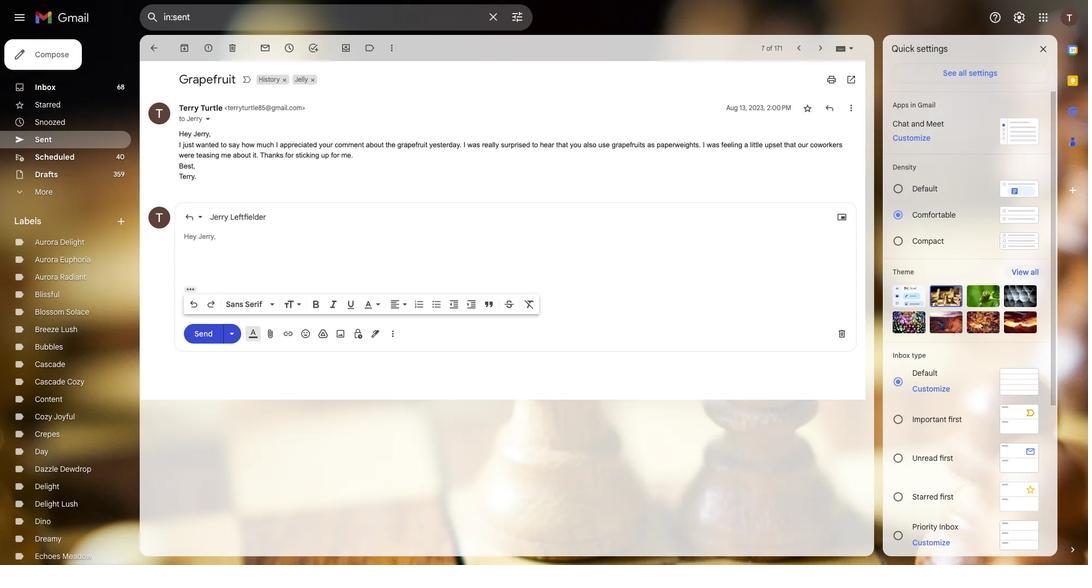 Task type: vqa. For each thing, say whether or not it's contained in the screenshot.
Hey Jerry,
yes



Task type: describe. For each thing, give the bounding box(es) containing it.
undo ‪(⌘z)‬ image
[[188, 299, 199, 310]]

delight lush link
[[35, 499, 78, 509]]

aug
[[726, 104, 738, 112]]

euphoria
[[60, 255, 91, 265]]

aurora euphoria link
[[35, 255, 91, 265]]

upset
[[765, 141, 782, 149]]

first for unread first
[[940, 453, 953, 463]]

unread first
[[912, 453, 953, 463]]

our
[[798, 141, 808, 149]]

first for starred first
[[940, 492, 954, 502]]

select input tool image
[[848, 44, 855, 52]]

blissful link
[[35, 290, 60, 300]]

delight link
[[35, 482, 59, 492]]

wanted
[[196, 141, 219, 149]]

much
[[257, 141, 274, 149]]

lush for breeze lush
[[61, 325, 78, 335]]

archive image
[[179, 43, 190, 53]]

inbox for inbox type
[[893, 351, 910, 360]]

show trimmed content image
[[184, 286, 197, 292]]

indent less ‪(⌘[)‬ image
[[449, 299, 459, 310]]

scheduled link
[[35, 152, 75, 162]]

2 for from the left
[[331, 151, 339, 159]]

inbox type element
[[893, 351, 1039, 360]]

hey for hey jerry,
[[184, 232, 197, 240]]

indent more ‪(⌘])‬ image
[[466, 299, 477, 310]]

>
[[302, 104, 305, 112]]

first for important first
[[948, 414, 962, 424]]

content link
[[35, 395, 62, 404]]

main menu image
[[13, 11, 26, 24]]

jerry leftfielder
[[210, 212, 266, 222]]

snoozed link
[[35, 117, 65, 127]]

not starred image
[[802, 103, 813, 114]]

1 was from the left
[[468, 141, 480, 149]]

labels heading
[[14, 216, 116, 227]]

aurora delight link
[[35, 237, 84, 247]]

0 vertical spatial jerry
[[187, 115, 202, 123]]

starred for starred link in the left of the page
[[35, 100, 61, 110]]

view all
[[1012, 267, 1039, 277]]

in
[[911, 101, 916, 109]]

really
[[482, 141, 499, 149]]

blossom
[[35, 307, 64, 317]]

aug 13, 2023, 2:00 pm cell
[[726, 103, 791, 114]]

171
[[774, 44, 783, 52]]

terry.
[[179, 172, 196, 181]]

bulleted list ‪(⌘⇧8)‬ image
[[431, 299, 442, 310]]

compact
[[912, 236, 944, 246]]

drafts
[[35, 170, 58, 180]]

cascade cozy
[[35, 377, 84, 387]]

grapefruit
[[179, 72, 236, 87]]

crepes link
[[35, 429, 60, 439]]

lush for delight lush
[[61, 499, 78, 509]]

clear search image
[[482, 6, 504, 28]]

2023,
[[749, 104, 765, 112]]

terryturtle85@gmail.com
[[228, 104, 302, 112]]

bold ‪(⌘b)‬ image
[[311, 299, 321, 310]]

cascade for cascade cozy
[[35, 377, 65, 387]]

appreciated
[[280, 141, 317, 149]]

echoes
[[35, 552, 60, 562]]

1 horizontal spatial about
[[366, 141, 384, 149]]

labels image
[[365, 43, 375, 53]]

quote ‪(⌘⇧9)‬ image
[[484, 299, 494, 310]]

68
[[117, 83, 124, 91]]

use
[[598, 141, 610, 149]]

cascade cozy link
[[35, 377, 84, 387]]

terry
[[179, 103, 199, 113]]

search mail image
[[143, 8, 163, 27]]

radiant
[[60, 272, 86, 282]]

delight for delight link
[[35, 482, 59, 492]]

insert files using drive image
[[318, 328, 329, 339]]

your
[[319, 141, 333, 149]]

compose
[[35, 50, 69, 59]]

quick settings
[[892, 44, 948, 55]]

inbox for inbox
[[35, 82, 56, 92]]

sans
[[226, 299, 243, 309]]

2 horizontal spatial to
[[532, 141, 538, 149]]

thanks
[[260, 151, 283, 159]]

jelly
[[295, 75, 308, 83]]

cozy joyful
[[35, 412, 75, 422]]

customize
[[893, 133, 931, 143]]

1 horizontal spatial cozy
[[67, 377, 84, 387]]

me
[[221, 151, 231, 159]]

solace
[[66, 307, 89, 317]]

all for see
[[959, 68, 967, 78]]

hey for hey jerry, i just wanted to say how much i appreciated your comment about the grapefruit yesterday. i was really surprised to hear that you also use grapefruits as paperweights. i was feeling a little upset that our coworkers were teasing me about it. thanks for sticking up for me. best, terry.
[[179, 130, 192, 138]]

see
[[943, 68, 957, 78]]

add to tasks image
[[308, 43, 319, 53]]

dreamy link
[[35, 534, 62, 544]]

starred first
[[912, 492, 954, 502]]

see all settings
[[943, 68, 997, 78]]

back to sent mail image
[[148, 43, 159, 53]]

hey jerry,
[[184, 232, 216, 240]]

important
[[912, 414, 947, 424]]

Message Body text field
[[184, 231, 847, 277]]

redo ‪(⌘y)‬ image
[[206, 299, 217, 310]]

blissful
[[35, 290, 60, 300]]

aurora for aurora delight
[[35, 237, 58, 247]]

1 for from the left
[[285, 151, 294, 159]]

snooze image
[[284, 43, 295, 53]]

attach files image
[[265, 328, 276, 339]]

terry turtle cell
[[179, 103, 305, 113]]

density
[[893, 163, 916, 171]]

as
[[647, 141, 655, 149]]

feeling
[[721, 141, 742, 149]]

discard draft ‪(⌘⇧d)‬ image
[[837, 328, 847, 339]]

3 i from the left
[[464, 141, 466, 149]]

turtle
[[201, 103, 223, 113]]

hear
[[540, 141, 554, 149]]

insert emoji ‪(⌘⇧2)‬ image
[[300, 328, 311, 339]]

quick settings element
[[892, 44, 948, 63]]

blossom solace
[[35, 307, 89, 317]]

bubbles
[[35, 342, 63, 352]]

strikethrough ‪(⌘⇧x)‬ image
[[504, 299, 515, 310]]

up
[[321, 151, 329, 159]]

dazzle dewdrop
[[35, 464, 91, 474]]

snoozed
[[35, 117, 65, 127]]

important first
[[912, 414, 962, 424]]

also
[[583, 141, 596, 149]]

theme
[[893, 268, 914, 276]]

drafts link
[[35, 170, 58, 180]]

359
[[114, 170, 124, 178]]

gmail image
[[35, 7, 94, 28]]

echoes meadow
[[35, 552, 92, 562]]

jerry, for hey jerry,
[[198, 232, 216, 240]]

cascade for cascade link
[[35, 360, 65, 369]]

gmail
[[918, 101, 936, 109]]



Task type: locate. For each thing, give the bounding box(es) containing it.
inbox right priority
[[939, 522, 958, 532]]

default up comfortable
[[912, 184, 938, 194]]

was left feeling
[[707, 141, 719, 149]]

1 vertical spatial lush
[[61, 499, 78, 509]]

sent
[[35, 135, 52, 145]]

to left "say"
[[221, 141, 227, 149]]

sans serif
[[226, 299, 262, 309]]

2 i from the left
[[276, 141, 278, 149]]

terry turtle < terryturtle85@gmail.com >
[[179, 103, 305, 113]]

hey inside the hey jerry, i just wanted to say how much i appreciated your comment about the grapefruit yesterday. i was really surprised to hear that you also use grapefruits as paperweights. i was feeling a little upset that our coworkers were teasing me about it. thanks for sticking up for me. best, terry.
[[179, 130, 192, 138]]

aurora euphoria
[[35, 255, 91, 265]]

numbered list ‪(⌘⇧7)‬ image
[[414, 299, 425, 310]]

1 vertical spatial cozy
[[35, 412, 52, 422]]

jerry, down jerry leftfielder
[[198, 232, 216, 240]]

formatting options toolbar
[[184, 294, 539, 314]]

i right paperweights. at the right of page
[[703, 141, 705, 149]]

0 horizontal spatial inbox
[[35, 82, 56, 92]]

cascade down cascade link
[[35, 377, 65, 387]]

view all button
[[1005, 266, 1046, 279]]

just
[[183, 141, 194, 149]]

aurora for aurora radiant
[[35, 272, 58, 282]]

settings right see
[[969, 68, 997, 78]]

inbox type
[[893, 351, 926, 360]]

show details image
[[204, 116, 211, 122]]

italic ‪(⌘i)‬ image
[[328, 299, 339, 310]]

1 i from the left
[[179, 141, 181, 149]]

that left our
[[784, 141, 796, 149]]

that left you at the top right of page
[[556, 141, 568, 149]]

cascade link
[[35, 360, 65, 369]]

starred up snoozed
[[35, 100, 61, 110]]

about down how
[[233, 151, 251, 159]]

insert signature image
[[370, 328, 381, 339]]

chat and meet customize
[[893, 119, 944, 143]]

older image
[[815, 43, 826, 53]]

sent link
[[35, 135, 52, 145]]

delight lush
[[35, 499, 78, 509]]

settings right quick
[[917, 44, 948, 55]]

1 horizontal spatial starred
[[912, 492, 938, 502]]

delight down dazzle at left bottom
[[35, 482, 59, 492]]

0 horizontal spatial cozy
[[35, 412, 52, 422]]

all for view
[[1031, 267, 1039, 277]]

history button
[[257, 75, 281, 85]]

apps in gmail
[[893, 101, 936, 109]]

send button
[[184, 324, 223, 344]]

i right the much
[[276, 141, 278, 149]]

1 vertical spatial jerry,
[[198, 232, 216, 240]]

jerry, inside the hey jerry, i just wanted to say how much i appreciated your comment about the grapefruit yesterday. i was really surprised to hear that you also use grapefruits as paperweights. i was feeling a little upset that our coworkers were teasing me about it. thanks for sticking up for me. best, terry.
[[194, 130, 211, 138]]

inbox link
[[35, 82, 56, 92]]

apps
[[893, 101, 909, 109]]

advanced search options image
[[506, 6, 528, 28]]

1 vertical spatial starred
[[912, 492, 938, 502]]

1 horizontal spatial to
[[221, 141, 227, 149]]

priority inbox
[[912, 522, 958, 532]]

1 horizontal spatial all
[[1031, 267, 1039, 277]]

to left hear
[[532, 141, 538, 149]]

jelly button
[[292, 75, 309, 85]]

to jerry
[[179, 115, 202, 123]]

comfortable
[[912, 210, 956, 220]]

that
[[556, 141, 568, 149], [784, 141, 796, 149]]

2 aurora from the top
[[35, 255, 58, 265]]

7 of 171
[[761, 44, 783, 52]]

aurora
[[35, 237, 58, 247], [35, 255, 58, 265], [35, 272, 58, 282]]

1 vertical spatial cascade
[[35, 377, 65, 387]]

2 that from the left
[[784, 141, 796, 149]]

1 horizontal spatial settings
[[969, 68, 997, 78]]

1 that from the left
[[556, 141, 568, 149]]

jerry up hey jerry,
[[210, 212, 228, 222]]

theme element
[[893, 267, 914, 278]]

the
[[386, 141, 395, 149]]

1 horizontal spatial jerry
[[210, 212, 228, 222]]

dino
[[35, 517, 51, 527]]

delight up euphoria
[[60, 237, 84, 247]]

40
[[116, 153, 124, 161]]

breeze lush
[[35, 325, 78, 335]]

Search mail text field
[[164, 12, 480, 23]]

chat
[[893, 119, 909, 129]]

more send options image
[[226, 329, 237, 339]]

underline ‪(⌘u)‬ image
[[345, 299, 356, 310]]

1 vertical spatial all
[[1031, 267, 1039, 277]]

0 vertical spatial first
[[948, 414, 962, 424]]

hey down type of response image in the top of the page
[[184, 232, 197, 240]]

mark as unread image
[[260, 43, 271, 53]]

first right 'unread' on the bottom right
[[940, 453, 953, 463]]

delight for delight lush
[[35, 499, 59, 509]]

toggle confidential mode image
[[353, 328, 363, 339]]

jerry down the terry
[[187, 115, 202, 123]]

2 vertical spatial delight
[[35, 499, 59, 509]]

aug 13, 2023, 2:00 pm
[[726, 104, 791, 112]]

inbox left type
[[893, 351, 910, 360]]

aurora for aurora euphoria
[[35, 255, 58, 265]]

was left really
[[468, 141, 480, 149]]

1 vertical spatial hey
[[184, 232, 197, 240]]

1 vertical spatial default
[[912, 368, 938, 378]]

dazzle
[[35, 464, 58, 474]]

0 horizontal spatial that
[[556, 141, 568, 149]]

insert link ‪(⌘k)‬ image
[[283, 328, 294, 339]]

hey up just
[[179, 130, 192, 138]]

2 default from the top
[[912, 368, 938, 378]]

3 aurora from the top
[[35, 272, 58, 282]]

all right 'view'
[[1031, 267, 1039, 277]]

1 vertical spatial aurora
[[35, 255, 58, 265]]

first up "priority inbox"
[[940, 492, 954, 502]]

newer image
[[793, 43, 804, 53]]

to
[[179, 115, 185, 123], [221, 141, 227, 149], [532, 141, 538, 149]]

serif
[[245, 299, 262, 309]]

0 vertical spatial delight
[[60, 237, 84, 247]]

report spam image
[[203, 43, 214, 53]]

cascade down bubbles link
[[35, 360, 65, 369]]

None search field
[[140, 4, 533, 31]]

more image
[[386, 43, 397, 53]]

delete image
[[227, 43, 238, 53]]

scheduled
[[35, 152, 75, 162]]

cozy joyful link
[[35, 412, 75, 422]]

move to inbox image
[[341, 43, 351, 53]]

meadow
[[62, 552, 92, 562]]

1 aurora from the top
[[35, 237, 58, 247]]

first
[[948, 414, 962, 424], [940, 453, 953, 463], [940, 492, 954, 502]]

1 vertical spatial jerry
[[210, 212, 228, 222]]

grapefruit
[[397, 141, 427, 149]]

starred link
[[35, 100, 61, 110]]

cascade
[[35, 360, 65, 369], [35, 377, 65, 387]]

settings inside button
[[969, 68, 997, 78]]

1 horizontal spatial was
[[707, 141, 719, 149]]

0 vertical spatial aurora
[[35, 237, 58, 247]]

cozy
[[67, 377, 84, 387], [35, 412, 52, 422]]

jerry, up wanted at the top
[[194, 130, 211, 138]]

inbox
[[35, 82, 56, 92], [893, 351, 910, 360], [939, 522, 958, 532]]

for down appreciated
[[285, 151, 294, 159]]

0 vertical spatial default
[[912, 184, 938, 194]]

0 vertical spatial inbox
[[35, 82, 56, 92]]

2 cascade from the top
[[35, 377, 65, 387]]

dewdrop
[[60, 464, 91, 474]]

0 vertical spatial starred
[[35, 100, 61, 110]]

hey
[[179, 130, 192, 138], [184, 232, 197, 240]]

1 cascade from the top
[[35, 360, 65, 369]]

2 vertical spatial aurora
[[35, 272, 58, 282]]

0 vertical spatial about
[[366, 141, 384, 149]]

paperweights.
[[657, 141, 701, 149]]

about left the
[[366, 141, 384, 149]]

for right up
[[331, 151, 339, 159]]

settings
[[917, 44, 948, 55], [969, 68, 997, 78]]

sticking
[[296, 151, 319, 159]]

best,
[[179, 162, 195, 170]]

4 i from the left
[[703, 141, 705, 149]]

2 vertical spatial first
[[940, 492, 954, 502]]

aurora up blissful 'link'
[[35, 272, 58, 282]]

insert photo image
[[335, 328, 346, 339]]

to down the terry
[[179, 115, 185, 123]]

first right important
[[948, 414, 962, 424]]

starred inside labels navigation
[[35, 100, 61, 110]]

2 horizontal spatial inbox
[[939, 522, 958, 532]]

unread
[[912, 453, 938, 463]]

2 was from the left
[[707, 141, 719, 149]]

of
[[766, 44, 773, 52]]

meet
[[926, 119, 944, 129]]

default down type
[[912, 368, 938, 378]]

0 vertical spatial settings
[[917, 44, 948, 55]]

blossom solace link
[[35, 307, 89, 317]]

type of response image
[[184, 211, 195, 222]]

grapefruits
[[612, 141, 645, 149]]

13,
[[740, 104, 747, 112]]

0 vertical spatial all
[[959, 68, 967, 78]]

1 default from the top
[[912, 184, 938, 194]]

all right see
[[959, 68, 967, 78]]

0 horizontal spatial for
[[285, 151, 294, 159]]

labels navigation
[[0, 35, 140, 565]]

0 horizontal spatial all
[[959, 68, 967, 78]]

history
[[259, 75, 280, 83]]

inbox inside labels navigation
[[35, 82, 56, 92]]

settings image
[[1013, 11, 1026, 24]]

jerry, inside "text field"
[[198, 232, 216, 240]]

starred for starred first
[[912, 492, 938, 502]]

display density element
[[893, 163, 1039, 171]]

bubbles link
[[35, 342, 63, 352]]

jerry
[[187, 115, 202, 123], [210, 212, 228, 222]]

sans serif option
[[224, 299, 268, 310]]

view
[[1012, 267, 1029, 277]]

1 vertical spatial about
[[233, 151, 251, 159]]

2:00 pm
[[767, 104, 791, 112]]

delight down delight link
[[35, 499, 59, 509]]

0 vertical spatial cozy
[[67, 377, 84, 387]]

day link
[[35, 447, 48, 457]]

you
[[570, 141, 581, 149]]

jerry, for hey jerry, i just wanted to say how much i appreciated your comment about the grapefruit yesterday. i was really surprised to hear that you also use grapefruits as paperweights. i was feeling a little upset that our coworkers were teasing me about it. thanks for sticking up for me. best, terry.
[[194, 130, 211, 138]]

0 horizontal spatial was
[[468, 141, 480, 149]]

more options image
[[390, 328, 396, 339]]

aurora up aurora euphoria link
[[35, 237, 58, 247]]

0 horizontal spatial jerry
[[187, 115, 202, 123]]

i right the yesterday.
[[464, 141, 466, 149]]

tab list
[[1058, 35, 1088, 526]]

starred up priority
[[912, 492, 938, 502]]

1 vertical spatial delight
[[35, 482, 59, 492]]

2 vertical spatial inbox
[[939, 522, 958, 532]]

inbox up starred link in the left of the page
[[35, 82, 56, 92]]

0 horizontal spatial settings
[[917, 44, 948, 55]]

content
[[35, 395, 62, 404]]

a
[[744, 141, 748, 149]]

Not starred checkbox
[[802, 103, 813, 114]]

1 horizontal spatial inbox
[[893, 351, 910, 360]]

hey inside "hey jerry," "text field"
[[184, 232, 197, 240]]

remove formatting ‪(⌘\)‬ image
[[524, 299, 535, 310]]

aurora down aurora delight
[[35, 255, 58, 265]]

say
[[229, 141, 240, 149]]

0 horizontal spatial to
[[179, 115, 185, 123]]

type
[[912, 351, 926, 360]]

0 vertical spatial hey
[[179, 130, 192, 138]]

support image
[[989, 11, 1002, 24]]

aurora delight
[[35, 237, 84, 247]]

dazzle dewdrop link
[[35, 464, 91, 474]]

0 horizontal spatial starred
[[35, 100, 61, 110]]

1 horizontal spatial that
[[784, 141, 796, 149]]

comment
[[335, 141, 364, 149]]

0 vertical spatial jerry,
[[194, 130, 211, 138]]

0 horizontal spatial about
[[233, 151, 251, 159]]

1 horizontal spatial for
[[331, 151, 339, 159]]

all
[[959, 68, 967, 78], [1031, 267, 1039, 277]]

aurora radiant link
[[35, 272, 86, 282]]

1 vertical spatial settings
[[969, 68, 997, 78]]

all inside 'button'
[[1031, 267, 1039, 277]]

labels
[[14, 216, 41, 227]]

1 vertical spatial inbox
[[893, 351, 910, 360]]

dreamy
[[35, 534, 62, 544]]

0 vertical spatial lush
[[61, 325, 78, 335]]

all inside button
[[959, 68, 967, 78]]

i left just
[[179, 141, 181, 149]]

0 vertical spatial cascade
[[35, 360, 65, 369]]

more button
[[0, 183, 131, 201]]

1 vertical spatial first
[[940, 453, 953, 463]]



